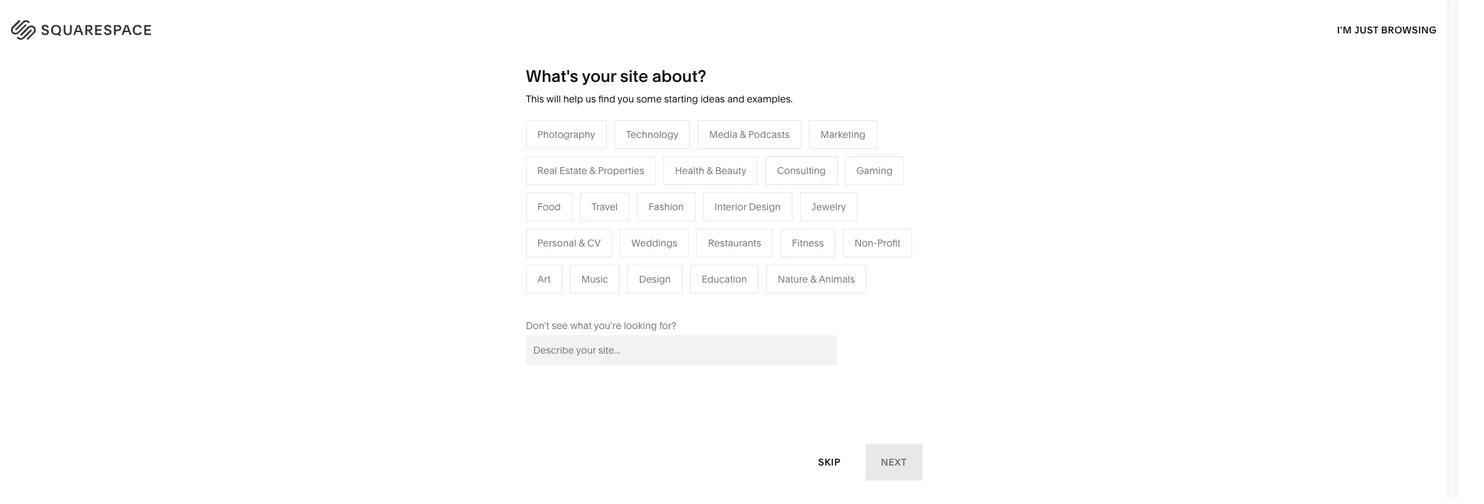 Task type: vqa. For each thing, say whether or not it's contained in the screenshot.
section
no



Task type: locate. For each thing, give the bounding box(es) containing it.
1 vertical spatial real
[[569, 292, 588, 305]]

Don't see what you're looking for? field
[[526, 336, 837, 366]]

about?
[[653, 66, 707, 86]]

i'm just browsing link
[[1338, 11, 1438, 49]]

properties up travel option
[[598, 165, 645, 177]]

1 horizontal spatial restaurants
[[708, 237, 762, 249]]

nature & animals down home & decor link
[[713, 210, 790, 223]]

0 vertical spatial real estate & properties
[[538, 165, 645, 177]]

fitness down interior
[[713, 231, 745, 243]]

Personal & CV radio
[[526, 229, 613, 258]]

media & podcasts down and
[[710, 128, 790, 141]]

decor
[[751, 190, 779, 202]]

weddings
[[632, 237, 678, 249], [569, 272, 615, 284]]

art
[[538, 273, 551, 286]]

i'm just browsing
[[1338, 24, 1438, 36]]

1 horizontal spatial fitness
[[792, 237, 824, 249]]

1 horizontal spatial real
[[569, 292, 588, 305]]

1 horizontal spatial estate
[[591, 292, 619, 305]]

1 vertical spatial podcasts
[[608, 231, 649, 243]]

Nature & Animals radio
[[767, 265, 867, 294]]

fitness
[[713, 231, 745, 243], [792, 237, 824, 249]]

0 vertical spatial podcasts
[[749, 128, 790, 141]]

1 vertical spatial media & podcasts
[[569, 231, 649, 243]]

us
[[586, 93, 596, 105]]

1 horizontal spatial nature
[[778, 273, 809, 286]]

design inside design radio
[[639, 273, 671, 286]]

design
[[749, 201, 781, 213], [639, 273, 671, 286]]

properties inside "option"
[[598, 165, 645, 177]]

podcasts
[[749, 128, 790, 141], [608, 231, 649, 243]]

media up events
[[569, 231, 597, 243]]

1 vertical spatial animals
[[819, 273, 856, 286]]

animals down decor
[[754, 210, 790, 223]]

0 vertical spatial design
[[749, 201, 781, 213]]

properties up looking
[[629, 292, 676, 305]]

degraw image
[[541, 467, 908, 500]]

& inside "radio"
[[579, 237, 585, 249]]

real down music
[[569, 292, 588, 305]]

don't see what you're looking for?
[[526, 320, 677, 332]]

technology
[[626, 128, 679, 141]]

podcasts down the examples.
[[749, 128, 790, 141]]

0 horizontal spatial media
[[569, 231, 597, 243]]

fashion
[[649, 201, 684, 213]]

1 vertical spatial design
[[639, 273, 671, 286]]

real estate & properties up 'travel' link
[[538, 165, 645, 177]]

fitness inside radio
[[792, 237, 824, 249]]

personal & cv
[[538, 237, 601, 249]]

nature inside radio
[[778, 273, 809, 286]]

ideas
[[701, 93, 725, 105]]

and
[[728, 93, 745, 105]]

home
[[713, 190, 741, 202]]

restaurants
[[569, 210, 622, 223], [708, 237, 762, 249]]

&
[[740, 128, 746, 141], [590, 165, 596, 177], [707, 165, 713, 177], [743, 190, 749, 202], [746, 210, 752, 223], [599, 231, 606, 243], [579, 237, 585, 249], [479, 251, 485, 264], [811, 273, 817, 286], [621, 292, 627, 305]]

1 vertical spatial nature
[[778, 273, 809, 286]]

& inside option
[[707, 165, 713, 177]]

for?
[[660, 320, 677, 332]]

0 horizontal spatial real
[[538, 165, 557, 177]]

Travel radio
[[580, 193, 630, 221]]

looking
[[624, 320, 657, 332]]

profits
[[511, 251, 539, 264]]

nature & animals link
[[713, 210, 804, 223]]

estate inside "option"
[[560, 165, 588, 177]]

Music radio
[[570, 265, 620, 294]]

media & podcasts link
[[569, 231, 663, 243]]

non- right community
[[488, 251, 511, 264]]

your
[[582, 66, 617, 86]]

real up the food option
[[538, 165, 557, 177]]

what's your site about? this will help us find you some starting ideas and examples.
[[526, 66, 793, 105]]

weddings link
[[569, 272, 628, 284]]

Real Estate & Properties radio
[[526, 156, 656, 185]]

log             in link
[[1397, 21, 1432, 34]]

food
[[538, 201, 561, 213]]

1 vertical spatial weddings
[[569, 272, 615, 284]]

1 vertical spatial non-
[[488, 251, 511, 264]]

0 vertical spatial nature
[[713, 210, 743, 223]]

0 horizontal spatial podcasts
[[608, 231, 649, 243]]

0 vertical spatial media
[[710, 128, 738, 141]]

estate up 'travel' link
[[560, 165, 588, 177]]

restaurants down 'travel' link
[[569, 210, 622, 223]]

Fashion radio
[[637, 193, 696, 221]]

real estate & properties up you're
[[569, 292, 676, 305]]

non-
[[855, 237, 878, 249], [488, 251, 511, 264]]

fitness up nature & animals radio
[[792, 237, 824, 249]]

1 horizontal spatial animals
[[819, 273, 856, 286]]

1 horizontal spatial weddings
[[632, 237, 678, 249]]

nature
[[713, 210, 743, 223], [778, 273, 809, 286]]

gaming
[[857, 165, 893, 177]]

personal
[[538, 237, 577, 249]]

interior design
[[715, 201, 781, 213]]

Food radio
[[526, 193, 573, 221]]

media
[[710, 128, 738, 141], [569, 231, 597, 243]]

1 vertical spatial estate
[[591, 292, 619, 305]]

0 vertical spatial real
[[538, 165, 557, 177]]

you're
[[594, 320, 622, 332]]

nature & animals
[[713, 210, 790, 223], [778, 273, 856, 286]]

0 vertical spatial media & podcasts
[[710, 128, 790, 141]]

examples.
[[747, 93, 793, 105]]

1 horizontal spatial media
[[710, 128, 738, 141]]

animals
[[754, 210, 790, 223], [819, 273, 856, 286]]

1 horizontal spatial media & podcasts
[[710, 128, 790, 141]]

Media & Podcasts radio
[[698, 120, 802, 149]]

travel up media & podcasts link
[[592, 201, 618, 213]]

next
[[881, 456, 908, 469]]

travel down real estate & properties "option"
[[569, 190, 595, 202]]

restaurants down "nature & animals" link
[[708, 237, 762, 249]]

Restaurants radio
[[697, 229, 773, 258]]

media up beauty
[[710, 128, 738, 141]]

real estate & properties
[[538, 165, 645, 177], [569, 292, 676, 305]]

nature down the 'home'
[[713, 210, 743, 223]]

& inside "option"
[[590, 165, 596, 177]]

log             in
[[1397, 21, 1432, 34]]

weddings up design radio
[[632, 237, 678, 249]]

1 vertical spatial media
[[569, 231, 597, 243]]

podcasts inside option
[[749, 128, 790, 141]]

marketing
[[821, 128, 866, 141]]

restaurants inside radio
[[708, 237, 762, 249]]

1 horizontal spatial design
[[749, 201, 781, 213]]

0 horizontal spatial estate
[[560, 165, 588, 177]]

real inside "option"
[[538, 165, 557, 177]]

interior
[[715, 201, 747, 213]]

estate down music
[[591, 292, 619, 305]]

podcasts down restaurants link
[[608, 231, 649, 243]]

0 vertical spatial animals
[[754, 210, 790, 223]]

non-profit
[[855, 237, 901, 249]]

travel
[[569, 190, 595, 202], [592, 201, 618, 213]]

don't
[[526, 320, 550, 332]]

1 vertical spatial restaurants
[[708, 237, 762, 249]]

find
[[599, 93, 616, 105]]

0 horizontal spatial restaurants
[[569, 210, 622, 223]]

1 horizontal spatial podcasts
[[749, 128, 790, 141]]

nature down fitness radio
[[778, 273, 809, 286]]

0 vertical spatial weddings
[[632, 237, 678, 249]]

0 vertical spatial properties
[[598, 165, 645, 177]]

non- inside radio
[[855, 237, 878, 249]]

0 horizontal spatial animals
[[754, 210, 790, 223]]

estate
[[560, 165, 588, 177], [591, 292, 619, 305]]

media & podcasts
[[710, 128, 790, 141], [569, 231, 649, 243]]

this
[[526, 93, 544, 105]]

fitness link
[[713, 231, 759, 243]]

0 vertical spatial estate
[[560, 165, 588, 177]]

help
[[564, 93, 584, 105]]

real
[[538, 165, 557, 177], [569, 292, 588, 305]]

1 vertical spatial nature & animals
[[778, 273, 856, 286]]

next button
[[866, 444, 923, 481]]

health
[[675, 165, 705, 177]]

degraw element
[[541, 467, 908, 500]]

0 vertical spatial restaurants
[[569, 210, 622, 223]]

nature & animals down fitness radio
[[778, 273, 856, 286]]

photography
[[538, 128, 596, 141]]

weddings down events link
[[569, 272, 615, 284]]

non- down jewelry radio
[[855, 237, 878, 249]]

health & beauty
[[675, 165, 747, 177]]

weddings inside weddings radio
[[632, 237, 678, 249]]

0 vertical spatial non-
[[855, 237, 878, 249]]

0 horizontal spatial media & podcasts
[[569, 231, 649, 243]]

what's
[[526, 66, 579, 86]]

media & podcasts down restaurants link
[[569, 231, 649, 243]]

restaurants link
[[569, 210, 636, 223]]

1 horizontal spatial non-
[[855, 237, 878, 249]]

properties
[[598, 165, 645, 177], [629, 292, 676, 305]]

0 horizontal spatial design
[[639, 273, 671, 286]]

animals down fitness radio
[[819, 273, 856, 286]]



Task type: describe. For each thing, give the bounding box(es) containing it.
skip
[[819, 456, 841, 469]]

0 horizontal spatial fitness
[[713, 231, 745, 243]]

Fitness radio
[[781, 229, 836, 258]]

media inside media & podcasts option
[[710, 128, 738, 141]]

0 horizontal spatial non-
[[488, 251, 511, 264]]

Photography radio
[[526, 120, 607, 149]]

just
[[1355, 24, 1380, 36]]

real estate & properties link
[[569, 292, 689, 305]]

Jewelry radio
[[800, 193, 858, 221]]

some
[[637, 93, 662, 105]]

community & non-profits link
[[424, 251, 552, 264]]

consulting
[[777, 165, 826, 177]]

community & non-profits
[[424, 251, 539, 264]]

Non-Profit radio
[[844, 229, 913, 258]]

browsing
[[1382, 24, 1438, 36]]

Gaming radio
[[845, 156, 905, 185]]

nature & animals inside nature & animals radio
[[778, 273, 856, 286]]

jewelry
[[812, 201, 847, 213]]

1 vertical spatial real estate & properties
[[569, 292, 676, 305]]

events link
[[569, 251, 612, 264]]

Art radio
[[526, 265, 563, 294]]

will
[[547, 93, 561, 105]]

0 horizontal spatial weddings
[[569, 272, 615, 284]]

Health & Beauty radio
[[664, 156, 758, 185]]

& inside radio
[[811, 273, 817, 286]]

squarespace logo link
[[27, 16, 308, 38]]

events
[[569, 251, 599, 264]]

cv
[[588, 237, 601, 249]]

site
[[621, 66, 649, 86]]

what
[[570, 320, 592, 332]]

squarespace logo image
[[27, 16, 179, 38]]

Weddings radio
[[620, 229, 689, 258]]

media & podcasts inside option
[[710, 128, 790, 141]]

education
[[702, 273, 747, 286]]

Consulting radio
[[766, 156, 838, 185]]

travel inside option
[[592, 201, 618, 213]]

& inside option
[[740, 128, 746, 141]]

log
[[1397, 21, 1418, 34]]

Technology radio
[[615, 120, 691, 149]]

home & decor link
[[713, 190, 793, 202]]

i'm
[[1338, 24, 1353, 36]]

starting
[[665, 93, 699, 105]]

see
[[552, 320, 568, 332]]

0 vertical spatial nature & animals
[[713, 210, 790, 223]]

1 vertical spatial properties
[[629, 292, 676, 305]]

community
[[424, 251, 477, 264]]

real estate & properties inside "option"
[[538, 165, 645, 177]]

Marketing radio
[[809, 120, 878, 149]]

Design radio
[[628, 265, 683, 294]]

profit
[[878, 237, 901, 249]]

music
[[582, 273, 609, 286]]

home & decor
[[713, 190, 779, 202]]

in
[[1421, 21, 1432, 34]]

skip button
[[804, 444, 856, 482]]

beauty
[[716, 165, 747, 177]]

you
[[618, 93, 634, 105]]

travel link
[[569, 190, 609, 202]]

Education radio
[[690, 265, 759, 294]]

design inside interior design radio
[[749, 201, 781, 213]]

animals inside radio
[[819, 273, 856, 286]]

0 horizontal spatial nature
[[713, 210, 743, 223]]

Interior Design radio
[[703, 193, 793, 221]]



